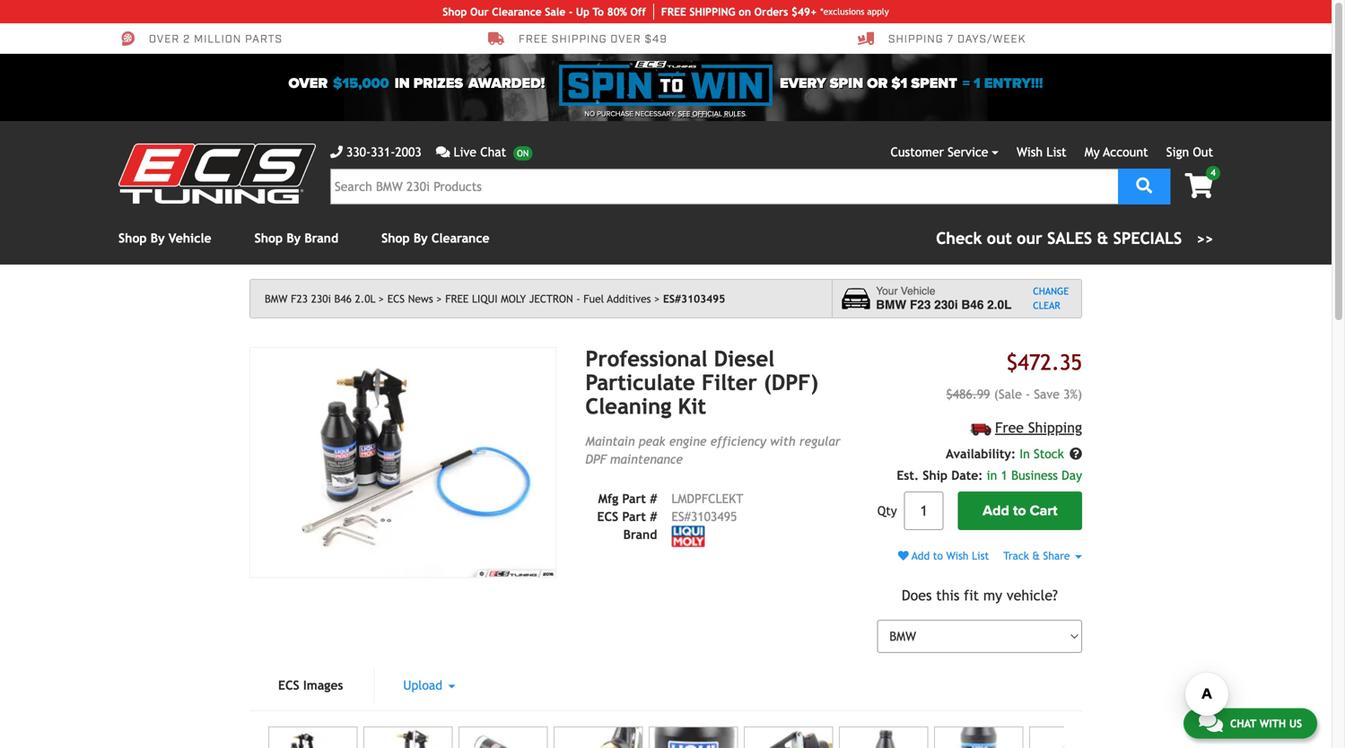 Task type: describe. For each thing, give the bounding box(es) containing it.
over 2 million parts link
[[118, 31, 283, 47]]

search image
[[1136, 178, 1153, 194]]

2 vertical spatial with
[[1260, 716, 1286, 728]]

no purchase necessary. see official rules .
[[585, 109, 747, 118]]

shop our clearance sale - up to 80% off link
[[443, 4, 654, 20]]

230i inside your vehicle bmw f23 230i b46 2.0l
[[934, 298, 958, 312]]

business
[[1012, 492, 1058, 506]]

shop by vehicle
[[118, 231, 211, 245]]

add
[[983, 526, 1010, 543]]

vehicle?
[[1007, 610, 1058, 627]]

necessary.
[[635, 109, 676, 118]]

0 horizontal spatial b46
[[334, 293, 352, 305]]

service
[[948, 145, 988, 159]]

my account link
[[1085, 145, 1148, 159]]

3103495
[[691, 510, 737, 524]]

your
[[876, 285, 898, 298]]

1 vertical spatial shipping
[[1028, 443, 1082, 459]]

in
[[1020, 470, 1030, 485]]

sale
[[545, 5, 566, 18]]

2 horizontal spatial -
[[1026, 387, 1030, 401]]

change clear
[[1033, 286, 1069, 311]]

0 horizontal spatial f23
[[291, 293, 308, 305]]

free liqui moly jectron - fuel additives
[[445, 293, 651, 305]]

cleaning
[[586, 394, 672, 419]]

engine
[[669, 435, 707, 449]]

shipping 7 days/week link
[[858, 31, 1026, 47]]

spent
[[911, 75, 957, 92]]

# inside lmdpfclekt ecs part #
[[650, 510, 657, 524]]

my
[[1085, 145, 1100, 159]]

- for jectron
[[576, 293, 580, 305]]

free shipping over $49
[[519, 32, 667, 46]]

brand for es# 3103495 brand
[[623, 528, 657, 542]]

free liqui moly jectron - fuel additives link
[[445, 293, 660, 305]]

see official rules link
[[678, 109, 746, 119]]

to
[[593, 5, 604, 18]]

lmdpfclekt ecs part #
[[597, 492, 743, 524]]

2003
[[395, 145, 422, 159]]

$49
[[645, 32, 667, 46]]

part inside lmdpfclekt ecs part #
[[622, 510, 646, 524]]

over for over 2 million parts
[[149, 32, 180, 46]]

0 horizontal spatial vehicle
[[169, 231, 211, 245]]

to
[[1013, 526, 1026, 543]]

regular
[[799, 435, 841, 449]]

shop by vehicle link
[[118, 231, 211, 245]]

shop by clearance
[[381, 231, 490, 245]]

330-331-2003
[[346, 145, 422, 159]]

live
[[454, 145, 477, 159]]

shop our clearance sale - up to 80% off
[[443, 5, 646, 18]]

1 # from the top
[[650, 492, 657, 506]]

this
[[936, 610, 960, 627]]

filter
[[702, 370, 757, 395]]

bmw inside your vehicle bmw f23 230i b46 2.0l
[[876, 298, 907, 312]]

331-
[[371, 145, 395, 159]]

es#3103495
[[663, 293, 725, 305]]

over 2 million parts
[[149, 32, 283, 46]]

sign
[[1166, 145, 1189, 159]]

fuel
[[584, 293, 604, 305]]

0 horizontal spatial bmw
[[265, 293, 288, 305]]

customer
[[891, 145, 944, 159]]

our
[[470, 5, 489, 18]]

my
[[983, 610, 1002, 627]]

sign out link
[[1166, 145, 1213, 159]]

every
[[780, 75, 826, 92]]

shipping 7 days/week
[[888, 32, 1026, 46]]

no
[[585, 109, 595, 118]]

free for free shipping over $49
[[519, 32, 548, 46]]

est.
[[897, 492, 919, 506]]

availability:
[[946, 470, 1016, 485]]

on
[[739, 5, 751, 18]]

chat with us link
[[1184, 707, 1317, 737]]

additives
[[607, 293, 651, 305]]

ecs inside lmdpfclekt ecs part #
[[597, 510, 619, 524]]

wish
[[1017, 145, 1043, 159]]

fit
[[964, 610, 979, 627]]

dpf
[[586, 453, 607, 467]]

0 vertical spatial shipping
[[888, 32, 944, 46]]

wish list link
[[1017, 145, 1067, 159]]

parts
[[245, 32, 283, 46]]

0 horizontal spatial ecs
[[387, 293, 405, 305]]

orders
[[754, 5, 788, 18]]

save
[[1034, 387, 1060, 401]]

es#
[[672, 510, 691, 524]]

free shipping over $49 link
[[488, 31, 667, 47]]

your vehicle bmw f23 230i b46 2.0l
[[876, 285, 1012, 312]]

ecs news
[[387, 293, 433, 305]]

by for vehicle
[[151, 231, 165, 245]]

every spin or $1 spent = 1 entry!!!
[[780, 75, 1043, 92]]

liqui moly image
[[672, 526, 705, 548]]

- for sale
[[569, 5, 573, 18]]

professional
[[586, 346, 708, 372]]

1 vertical spatial in
[[987, 492, 997, 506]]

days/week
[[958, 32, 1026, 46]]

*exclusions
[[820, 6, 865, 17]]

spin
[[830, 75, 863, 92]]

shopping cart image
[[1185, 173, 1213, 198]]

ship
[[923, 492, 948, 506]]

clear link
[[1033, 299, 1069, 313]]

account
[[1103, 145, 1148, 159]]

question circle image
[[1070, 471, 1082, 484]]

maintenance
[[610, 453, 683, 467]]

ecs tuning 'spin to win' contest logo image
[[559, 61, 773, 106]]

maintain
[[586, 435, 635, 449]]

liqui
[[472, 293, 498, 305]]

mfg
[[598, 492, 619, 506]]

1 part from the top
[[622, 492, 646, 506]]



Task type: locate. For each thing, give the bounding box(es) containing it.
0 vertical spatial chat
[[480, 145, 506, 159]]

maintain peak engine efficiency with regular dpf maintenance
[[586, 435, 841, 467]]

add to cart
[[983, 526, 1058, 543]]

part down mfg part #
[[622, 510, 646, 524]]

3%)
[[1064, 387, 1082, 401]]

specials
[[1113, 229, 1182, 248]]

0 horizontal spatial free
[[445, 293, 469, 305]]

1 right =
[[974, 75, 981, 92]]

vehicle down the ecs tuning image
[[169, 231, 211, 245]]

2 horizontal spatial with
[[1260, 716, 1286, 728]]

2 # from the top
[[650, 510, 657, 524]]

in left prizes
[[395, 75, 410, 92]]

2 by from the left
[[287, 231, 301, 245]]

prizes
[[414, 75, 463, 92]]

1 vertical spatial free
[[445, 293, 469, 305]]

shop by clearance link
[[381, 231, 490, 245]]

free left liqui
[[445, 293, 469, 305]]

free
[[519, 32, 548, 46], [995, 443, 1024, 459]]

with inside the maintain peak engine efficiency with regular dpf maintenance
[[770, 435, 796, 449]]

es#3103495 - lmdpfclekt - professional diesel particulate filter (dpf) cleaning kit - maintain peak engine efficiency with regular dpf maintenance - liqui-moly - bmw volkswagen image
[[249, 347, 557, 578]]

230i
[[311, 293, 331, 305], [934, 298, 958, 312]]

professional diesel particulate filter (dpf) cleaning kit
[[586, 346, 819, 419]]

over $15,000 in prizes
[[289, 75, 463, 92]]

shop for shop our clearance sale - up to 80% off
[[443, 5, 467, 18]]

brand inside es# 3103495 brand
[[623, 528, 657, 542]]

2.0l left clear
[[987, 298, 1012, 312]]

$49+
[[792, 5, 817, 18]]

1 horizontal spatial 2.0l
[[987, 298, 1012, 312]]

1 horizontal spatial -
[[576, 293, 580, 305]]

0 vertical spatial over
[[149, 32, 180, 46]]

1 vertical spatial over
[[289, 75, 328, 92]]

1 horizontal spatial by
[[287, 231, 301, 245]]

None text field
[[904, 515, 944, 554]]

sales & specials
[[1047, 229, 1182, 248]]

sign out
[[1166, 145, 1213, 159]]

1 horizontal spatial free
[[995, 443, 1024, 459]]

out
[[1193, 145, 1213, 159]]

free down shop our clearance sale - up to 80% off
[[519, 32, 548, 46]]

sales
[[1047, 229, 1092, 248]]

particulate
[[586, 370, 695, 395]]

free for free shipping
[[995, 443, 1024, 459]]

1 horizontal spatial chat
[[1230, 716, 1257, 728]]

41.56
[[958, 419, 985, 432]]

3 by from the left
[[414, 231, 428, 245]]

clear
[[1033, 300, 1060, 311]]

change link
[[1033, 284, 1069, 299]]

efficiency
[[710, 435, 766, 449]]

4 link
[[1171, 166, 1221, 200]]

by for brand
[[287, 231, 301, 245]]

brand for shop by brand
[[305, 231, 338, 245]]

0 vertical spatial brand
[[305, 231, 338, 245]]

vehicle
[[169, 231, 211, 245], [901, 285, 936, 298]]

1 horizontal spatial with
[[1008, 419, 1030, 432]]

shop for shop by clearance
[[381, 231, 410, 245]]

by up news on the top
[[414, 231, 428, 245]]

0 horizontal spatial 1
[[974, 75, 981, 92]]

0 vertical spatial clearance
[[492, 5, 542, 18]]

1 horizontal spatial 230i
[[934, 298, 958, 312]]

see
[[678, 109, 691, 118]]

shipping up stock
[[1028, 443, 1082, 459]]

b46 inside your vehicle bmw f23 230i b46 2.0l
[[962, 298, 984, 312]]

0 horizontal spatial over
[[149, 32, 180, 46]]

7
[[947, 32, 954, 46]]

f23
[[291, 293, 308, 305], [910, 298, 931, 312]]

free left ship
[[661, 5, 686, 18]]

shipping left the 7
[[888, 32, 944, 46]]

4
[[1211, 167, 1216, 178]]

by down the ecs tuning image
[[151, 231, 165, 245]]

clearance for by
[[432, 231, 490, 245]]

clearance right our
[[492, 5, 542, 18]]

bmw f23 230i b46 2.0l link
[[265, 293, 384, 305]]

- left up
[[569, 5, 573, 18]]

2 horizontal spatial by
[[414, 231, 428, 245]]

by up the bmw f23 230i b46 2.0l
[[287, 231, 301, 245]]

availability: in stock
[[946, 470, 1068, 485]]

0 horizontal spatial in
[[395, 75, 410, 92]]

over
[[611, 32, 641, 46]]

chat with us
[[1230, 716, 1302, 728]]

1 vertical spatial clearance
[[432, 231, 490, 245]]

part right mfg
[[622, 492, 646, 506]]

wish list
[[1017, 145, 1067, 159]]

/mo
[[985, 419, 1005, 432]]

bmw down your
[[876, 298, 907, 312]]

clearance up liqui
[[432, 231, 490, 245]]

shop for shop by vehicle
[[118, 231, 147, 245]]

0 horizontal spatial shipping
[[888, 32, 944, 46]]

1 vertical spatial free
[[995, 443, 1024, 459]]

1 horizontal spatial brand
[[623, 528, 657, 542]]

0 horizontal spatial by
[[151, 231, 165, 245]]

0 vertical spatial 1
[[974, 75, 981, 92]]

2 vertical spatial -
[[1026, 387, 1030, 401]]

1 horizontal spatial ecs
[[597, 510, 619, 524]]

1 vertical spatial #
[[650, 510, 657, 524]]

vehicle inside your vehicle bmw f23 230i b46 2.0l
[[901, 285, 936, 298]]

vehicle right your
[[901, 285, 936, 298]]

41.56 /mo with
[[958, 419, 1033, 432]]

1 horizontal spatial vehicle
[[901, 285, 936, 298]]

1 horizontal spatial over
[[289, 75, 328, 92]]

1 horizontal spatial b46
[[962, 298, 984, 312]]

0 vertical spatial -
[[569, 5, 573, 18]]

0 horizontal spatial free
[[519, 32, 548, 46]]

phone image
[[330, 146, 343, 158]]

brand up the bmw f23 230i b46 2.0l
[[305, 231, 338, 245]]

1 vertical spatial brand
[[623, 528, 657, 542]]

up
[[576, 5, 590, 18]]

# left es#
[[650, 510, 657, 524]]

chat right comments image
[[1230, 716, 1257, 728]]

$486.99 (sale - save 3%)
[[946, 387, 1082, 401]]

1 vertical spatial part
[[622, 510, 646, 524]]

2 part from the top
[[622, 510, 646, 524]]

sales & specials link
[[936, 226, 1213, 250]]

80%
[[607, 5, 627, 18]]

over left $15,000 at left
[[289, 75, 328, 92]]

Search text field
[[330, 169, 1118, 205]]

my account
[[1085, 145, 1148, 159]]

1 horizontal spatial in
[[987, 492, 997, 506]]

0 horizontal spatial brand
[[305, 231, 338, 245]]

ecs down mfg
[[597, 510, 619, 524]]

free up availability: in stock
[[995, 443, 1024, 459]]

in down availability: in the right of the page
[[987, 492, 997, 506]]

1 horizontal spatial clearance
[[492, 5, 542, 18]]

$15,000
[[333, 75, 389, 92]]

0 horizontal spatial -
[[569, 5, 573, 18]]

with right /mo
[[1008, 419, 1030, 432]]

free for free ship ping on orders $49+ *exclusions apply
[[661, 5, 686, 18]]

2.0l
[[355, 293, 376, 305], [987, 298, 1012, 312]]

1 horizontal spatial shipping
[[1028, 443, 1082, 459]]

1 by from the left
[[151, 231, 165, 245]]

(sale
[[994, 387, 1022, 401]]

0 horizontal spatial with
[[770, 435, 796, 449]]

shipping
[[552, 32, 607, 46]]

shop for shop by brand
[[254, 231, 283, 245]]

b46 left ecs news
[[334, 293, 352, 305]]

bmw f23 230i b46 2.0l
[[265, 293, 376, 305]]

1 horizontal spatial free
[[661, 5, 686, 18]]

over left 2
[[149, 32, 180, 46]]

us
[[1289, 716, 1302, 728]]

(dpf)
[[764, 370, 819, 395]]

2.0l left ecs news
[[355, 293, 376, 305]]

does
[[902, 610, 932, 627]]

apply
[[867, 6, 889, 17]]

1 down availability: in stock
[[1001, 492, 1008, 506]]

ecs tuning image
[[118, 144, 316, 204]]

330-
[[346, 145, 371, 159]]

1 vertical spatial with
[[770, 435, 796, 449]]

0 vertical spatial part
[[622, 492, 646, 506]]

lmdpfclekt
[[672, 492, 743, 506]]

0 horizontal spatial clearance
[[432, 231, 490, 245]]

- inside the shop our clearance sale - up to 80% off link
[[569, 5, 573, 18]]

1 horizontal spatial bmw
[[876, 298, 907, 312]]

330-331-2003 link
[[330, 143, 422, 162]]

mfg part #
[[598, 492, 657, 506]]

b46 left clear
[[962, 298, 984, 312]]

- left fuel
[[576, 293, 580, 305]]

1 vertical spatial ecs
[[597, 510, 619, 524]]

2
[[183, 32, 191, 46]]

customer service button
[[891, 143, 999, 162]]

clearance
[[492, 5, 542, 18], [432, 231, 490, 245]]

clearance for our
[[492, 5, 542, 18]]

#
[[650, 492, 657, 506], [650, 510, 657, 524]]

=
[[963, 75, 970, 92]]

bmw down the 'shop by brand'
[[265, 293, 288, 305]]

news
[[408, 293, 433, 305]]

over for over $15,000 in prizes
[[289, 75, 328, 92]]

free shipping image
[[971, 446, 991, 459]]

0 vertical spatial ecs
[[387, 293, 405, 305]]

0 horizontal spatial chat
[[480, 145, 506, 159]]

0 vertical spatial in
[[395, 75, 410, 92]]

with left the us
[[1260, 716, 1286, 728]]

kit
[[678, 394, 706, 419]]

# up es# 3103495 brand
[[650, 492, 657, 506]]

0 horizontal spatial 2.0l
[[355, 293, 376, 305]]

entry!!!
[[984, 75, 1043, 92]]

chat
[[480, 145, 506, 159], [1230, 716, 1257, 728]]

0 vertical spatial free
[[661, 5, 686, 18]]

off
[[630, 5, 646, 18]]

$1
[[892, 75, 908, 92]]

1 horizontal spatial 1
[[1001, 492, 1008, 506]]

comments image
[[436, 146, 450, 158]]

1 vertical spatial 1
[[1001, 492, 1008, 506]]

free for free liqui moly jectron - fuel additives
[[445, 293, 469, 305]]

comments image
[[1199, 710, 1223, 732]]

date:
[[952, 492, 983, 506]]

1
[[974, 75, 981, 92], [1001, 492, 1008, 506]]

does this fit my vehicle?
[[902, 610, 1058, 627]]

0 vertical spatial vehicle
[[169, 231, 211, 245]]

0 horizontal spatial 230i
[[311, 293, 331, 305]]

ecs left news on the top
[[387, 293, 405, 305]]

0 vertical spatial with
[[1008, 419, 1030, 432]]

by for clearance
[[414, 231, 428, 245]]

0 vertical spatial #
[[650, 492, 657, 506]]

brand down mfg part #
[[623, 528, 657, 542]]

change
[[1033, 286, 1069, 297]]

2.0l inside your vehicle bmw f23 230i b46 2.0l
[[987, 298, 1012, 312]]

diesel
[[714, 346, 775, 372]]

chat right live
[[480, 145, 506, 159]]

free shipping
[[995, 443, 1082, 459]]

1 horizontal spatial f23
[[910, 298, 931, 312]]

bmw
[[265, 293, 288, 305], [876, 298, 907, 312]]

with
[[1008, 419, 1030, 432], [770, 435, 796, 449], [1260, 716, 1286, 728]]

with left regular
[[770, 435, 796, 449]]

ship
[[690, 5, 712, 18]]

- left save
[[1026, 387, 1030, 401]]

1 vertical spatial chat
[[1230, 716, 1257, 728]]

*exclusions apply link
[[820, 5, 889, 18]]

0 vertical spatial free
[[519, 32, 548, 46]]

1 vertical spatial vehicle
[[901, 285, 936, 298]]

shop by brand
[[254, 231, 338, 245]]

1 vertical spatial -
[[576, 293, 580, 305]]

live chat
[[454, 145, 506, 159]]

f23 inside your vehicle bmw f23 230i b46 2.0l
[[910, 298, 931, 312]]

es# 3103495 brand
[[623, 510, 737, 542]]



Task type: vqa. For each thing, say whether or not it's contained in the screenshot.
2nd # from the top of the page
yes



